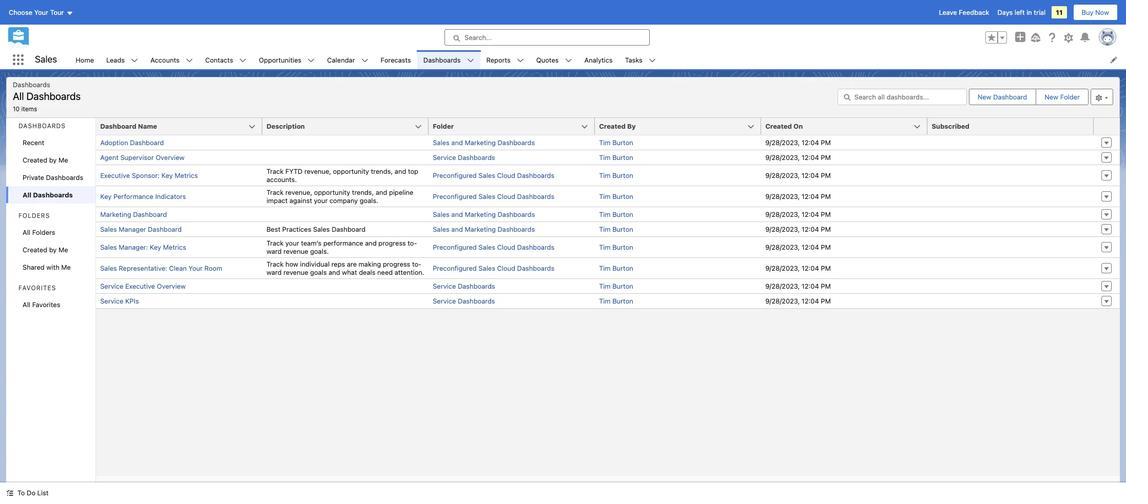 Task type: vqa. For each thing, say whether or not it's contained in the screenshot.
Representative: at the left of the page
yes



Task type: locate. For each thing, give the bounding box(es) containing it.
text default image inside tasks list item
[[649, 57, 656, 64]]

overview for agent supervisor overview
[[156, 153, 185, 162]]

7 9/28/2023, 12:04 pm from the top
[[765, 243, 831, 252]]

track inside track fytd revenue, opportunity trends, and top accounts.
[[267, 167, 284, 176]]

6 tim burton link from the top
[[599, 225, 633, 234]]

dashboard up sales manager: key metrics on the left top of the page
[[148, 225, 182, 234]]

list
[[69, 50, 1126, 69]]

dashboard up agent supervisor overview
[[130, 139, 164, 147]]

10 9/28/2023, 12:04 pm from the top
[[765, 297, 831, 305]]

on
[[794, 122, 803, 130]]

0 vertical spatial executive
[[100, 171, 130, 180]]

all inside "link"
[[23, 301, 30, 309]]

1 cloud from the top
[[497, 171, 515, 180]]

1 9/28/2023, 12:04 pm from the top
[[765, 139, 831, 147]]

12:04 for service kpis
[[802, 297, 819, 305]]

1 created by me link from the top
[[6, 151, 96, 169]]

new up subscribed cell
[[1045, 93, 1058, 101]]

sales manager dashboard
[[100, 225, 182, 234]]

to do list
[[17, 489, 48, 497]]

7 tim from the top
[[599, 243, 611, 252]]

1 vertical spatial executive
[[125, 282, 155, 291]]

1 horizontal spatial new
[[1045, 93, 1058, 101]]

2 vertical spatial service dashboards
[[433, 297, 495, 305]]

favorites inside all favorites "link"
[[32, 301, 60, 309]]

12:04 for sales manager: key metrics
[[802, 243, 819, 252]]

folders up all folders on the top left
[[18, 212, 50, 220]]

1 vertical spatial your
[[285, 239, 299, 247]]

8 tim from the top
[[599, 264, 611, 273]]

tasks list item
[[619, 50, 662, 69]]

2 sales and marketing dashboards link from the top
[[433, 210, 535, 219]]

2 horizontal spatial key
[[161, 171, 173, 180]]

group
[[986, 31, 1007, 44]]

new folder
[[1045, 93, 1080, 101]]

toward down track your team's performance and progress toward revenue goals.
[[267, 260, 422, 277]]

overview down clean
[[157, 282, 186, 291]]

burton for sales manager dashboard
[[612, 225, 633, 234]]

me for with
[[59, 246, 68, 254]]

2 toward from the top
[[267, 260, 422, 277]]

goals. right company
[[360, 197, 378, 205]]

0 vertical spatial by
[[49, 156, 57, 164]]

2 12:04 from the top
[[802, 153, 819, 162]]

trends, down track fytd revenue, opportunity trends, and top accounts.
[[352, 188, 374, 197]]

1 sales and marketing dashboards from the top
[[433, 139, 535, 147]]

9 pm from the top
[[821, 282, 831, 291]]

text default image inside dashboards list item
[[467, 57, 474, 64]]

5 9/28/2023, from the top
[[765, 210, 800, 219]]

dashboards list item
[[417, 50, 480, 69]]

track inside track revenue, opportunity trends, and pipeline impact against your company goals.
[[267, 188, 284, 197]]

8 9/28/2023, from the top
[[765, 264, 800, 273]]

kpis
[[125, 297, 139, 305]]

cloud for impact
[[497, 192, 515, 201]]

3 sales and marketing dashboards link from the top
[[433, 225, 535, 234]]

6 tim burton from the top
[[599, 225, 633, 234]]

by up with
[[49, 246, 57, 254]]

your left tour
[[34, 8, 48, 16]]

executive down agent
[[100, 171, 130, 180]]

adoption dashboard
[[100, 139, 164, 147]]

new for new dashboard
[[978, 93, 992, 101]]

3 track from the top
[[267, 239, 284, 247]]

text default image inside contacts list item
[[239, 57, 247, 64]]

all down 'private'
[[23, 191, 31, 199]]

text default image for reports
[[517, 57, 524, 64]]

sales and marketing dashboards for marketing dashboard
[[433, 210, 535, 219]]

your right against
[[314, 197, 328, 205]]

service dashboards link
[[433, 153, 495, 162], [433, 282, 495, 291], [433, 297, 495, 305]]

3 service dashboards link from the top
[[433, 297, 495, 305]]

9/28/2023, for key performance indicators
[[765, 192, 800, 201]]

goals.
[[360, 197, 378, 205], [310, 247, 329, 256]]

6 burton from the top
[[612, 225, 633, 234]]

1 vertical spatial created by me
[[23, 246, 68, 254]]

9/28/2023, 12:04 pm
[[765, 139, 831, 147], [765, 153, 831, 162], [765, 171, 831, 180], [765, 192, 831, 201], [765, 210, 831, 219], [765, 225, 831, 234], [765, 243, 831, 252], [765, 264, 831, 273], [765, 282, 831, 291], [765, 297, 831, 305]]

dashboards all dashboards 10 items
[[13, 81, 81, 113]]

text default image right calendar
[[361, 57, 368, 64]]

text default image down search...
[[467, 57, 474, 64]]

10 tim burton link from the top
[[599, 297, 633, 305]]

0 vertical spatial progress
[[379, 239, 406, 247]]

service for service executive overview
[[433, 282, 456, 291]]

12:04 for executive sponsor: key metrics
[[802, 171, 819, 180]]

1 vertical spatial metrics
[[163, 243, 186, 252]]

1 horizontal spatial key
[[150, 243, 161, 252]]

1 vertical spatial by
[[49, 246, 57, 254]]

text default image
[[131, 57, 138, 64], [186, 57, 193, 64], [361, 57, 368, 64], [565, 57, 572, 64], [649, 57, 656, 64], [6, 490, 13, 497]]

cell for sales representative: clean your room
[[928, 258, 1094, 279]]

0 vertical spatial created by me link
[[6, 151, 96, 169]]

8 9/28/2023, 12:04 pm from the top
[[765, 264, 831, 273]]

tim burton for key performance indicators
[[599, 192, 633, 201]]

tim burton for sales manager: key metrics
[[599, 243, 633, 252]]

2 vertical spatial key
[[150, 243, 161, 252]]

12:04
[[802, 139, 819, 147], [802, 153, 819, 162], [802, 171, 819, 180], [802, 192, 819, 201], [802, 210, 819, 219], [802, 225, 819, 234], [802, 243, 819, 252], [802, 264, 819, 273], [802, 282, 819, 291], [802, 297, 819, 305]]

2 vertical spatial sales and marketing dashboards
[[433, 225, 535, 234]]

0 horizontal spatial folder
[[433, 122, 454, 130]]

9/28/2023, 12:04 pm for executive sponsor: key metrics
[[765, 171, 831, 180]]

10 tim burton from the top
[[599, 297, 633, 305]]

created left on
[[765, 122, 792, 130]]

1 vertical spatial service dashboards
[[433, 282, 495, 291]]

created
[[599, 122, 626, 130], [765, 122, 792, 130], [23, 156, 47, 164], [23, 246, 47, 254]]

created on button
[[761, 118, 928, 134]]

trends, inside track fytd revenue, opportunity trends, and top accounts.
[[371, 167, 393, 176]]

key up sales representative: clean your room link
[[150, 243, 161, 252]]

text default image inside calendar list item
[[361, 57, 368, 64]]

all
[[13, 90, 24, 102], [23, 191, 31, 199], [23, 228, 30, 237], [23, 301, 30, 309]]

burton for executive sponsor: key metrics
[[612, 171, 633, 180]]

1 vertical spatial your
[[189, 264, 203, 273]]

sales
[[35, 54, 57, 65], [433, 139, 450, 147], [479, 171, 495, 180], [479, 192, 495, 201], [433, 210, 450, 219], [100, 225, 117, 234], [313, 225, 330, 234], [433, 225, 450, 234], [100, 243, 117, 252], [479, 243, 495, 252], [100, 264, 117, 273], [479, 264, 495, 273]]

3 burton from the top
[[612, 171, 633, 180]]

4 9/28/2023, from the top
[[765, 192, 800, 201]]

1 vertical spatial folder
[[433, 122, 454, 130]]

7 9/28/2023, from the top
[[765, 243, 800, 252]]

cell for service executive overview
[[928, 279, 1094, 294]]

subscribed
[[932, 122, 970, 130]]

me up with
[[59, 246, 68, 254]]

cell for service kpis
[[928, 294, 1094, 308]]

track inside track how individual reps are making progress toward revenue goals and what deals need attention.
[[267, 260, 284, 268]]

all folders
[[23, 228, 55, 237]]

10 tim from the top
[[599, 297, 611, 305]]

revenue left goals at the left bottom
[[283, 268, 308, 277]]

3 sales and marketing dashboards from the top
[[433, 225, 535, 234]]

buy now
[[1082, 8, 1109, 16]]

overview
[[156, 153, 185, 162], [157, 282, 186, 291]]

0 vertical spatial service dashboards link
[[433, 153, 495, 162]]

tim for service executive overview
[[599, 282, 611, 291]]

3 preconfigured sales cloud dashboards from the top
[[433, 243, 555, 252]]

text default image left 'to'
[[6, 490, 13, 497]]

opportunity
[[333, 167, 369, 176], [314, 188, 350, 197]]

1 vertical spatial created by me link
[[6, 241, 96, 259]]

all inside dashboards all dashboards 10 items
[[13, 90, 24, 102]]

2 tim burton from the top
[[599, 153, 633, 162]]

service dashboards for service executive overview
[[433, 282, 495, 291]]

1 vertical spatial favorites
[[32, 301, 60, 309]]

7 tim burton link from the top
[[599, 243, 633, 252]]

and
[[451, 139, 463, 147], [395, 167, 406, 176], [376, 188, 387, 197], [451, 210, 463, 219], [451, 225, 463, 234], [365, 239, 377, 247], [329, 268, 340, 277]]

1 vertical spatial trends,
[[352, 188, 374, 197]]

all down the shared
[[23, 301, 30, 309]]

9 9/28/2023, from the top
[[765, 282, 800, 291]]

2 tim from the top
[[599, 153, 611, 162]]

0 horizontal spatial new
[[978, 93, 992, 101]]

0 horizontal spatial key
[[100, 192, 112, 201]]

created by me link up private dashboards at top left
[[6, 151, 96, 169]]

trends, inside track revenue, opportunity trends, and pipeline impact against your company goals.
[[352, 188, 374, 197]]

reps
[[331, 260, 345, 268]]

text default image for quotes
[[565, 57, 572, 64]]

text default image right the reports
[[517, 57, 524, 64]]

folder cell
[[429, 118, 601, 136]]

new up subscribed button
[[978, 93, 992, 101]]

analytics
[[584, 56, 613, 64]]

created by me for dashboards
[[23, 156, 68, 164]]

text default image for dashboards
[[467, 57, 474, 64]]

in
[[1027, 8, 1032, 16]]

9 tim burton from the top
[[599, 282, 633, 291]]

0 vertical spatial revenue,
[[304, 167, 331, 176]]

7 12:04 from the top
[[802, 243, 819, 252]]

dashboards
[[423, 56, 461, 64], [13, 81, 50, 89], [26, 90, 81, 102], [18, 122, 66, 130], [498, 139, 535, 147], [458, 153, 495, 162], [517, 171, 555, 180], [46, 173, 83, 182], [33, 191, 73, 199], [517, 192, 555, 201], [498, 210, 535, 219], [498, 225, 535, 234], [517, 243, 555, 252], [517, 264, 555, 273], [458, 282, 495, 291], [458, 297, 495, 305]]

preconfigured for progress
[[433, 264, 477, 273]]

4 9/28/2023, 12:04 pm from the top
[[765, 192, 831, 201]]

revenue inside track how individual reps are making progress toward revenue goals and what deals need attention.
[[283, 268, 308, 277]]

quotes list item
[[530, 50, 578, 69]]

0 vertical spatial your
[[34, 8, 48, 16]]

by
[[49, 156, 57, 164], [49, 246, 57, 254]]

2 track from the top
[[267, 188, 284, 197]]

overview up executive sponsor: key metrics link
[[156, 153, 185, 162]]

9/28/2023, for agent supervisor overview
[[765, 153, 800, 162]]

track for against
[[267, 188, 284, 197]]

3 tim burton link from the top
[[599, 171, 633, 180]]

representative:
[[119, 264, 167, 273]]

1 preconfigured sales cloud dashboards from the top
[[433, 171, 555, 180]]

toward up 'reps'
[[267, 239, 417, 256]]

text default image right the "accounts"
[[186, 57, 193, 64]]

0 vertical spatial service dashboards
[[433, 153, 495, 162]]

5 burton from the top
[[612, 210, 633, 219]]

cloud for toward
[[497, 243, 515, 252]]

pm for service executive overview
[[821, 282, 831, 291]]

10 9/28/2023, from the top
[[765, 297, 800, 305]]

revenue, down accounts.
[[285, 188, 312, 197]]

1 by from the top
[[49, 156, 57, 164]]

4 tim from the top
[[599, 192, 611, 201]]

track fytd revenue, opportunity trends, and top accounts.
[[267, 167, 418, 184]]

0 vertical spatial your
[[314, 197, 328, 205]]

4 preconfigured from the top
[[433, 264, 477, 273]]

1 vertical spatial revenue
[[283, 268, 308, 277]]

1 vertical spatial revenue,
[[285, 188, 312, 197]]

new for new folder
[[1045, 93, 1058, 101]]

leads
[[106, 56, 125, 64]]

executive up kpis
[[125, 282, 155, 291]]

goals. up individual
[[310, 247, 329, 256]]

8 12:04 from the top
[[802, 264, 819, 273]]

marketing dashboard
[[100, 210, 167, 219]]

created by me link up with
[[6, 241, 96, 259]]

dashboard up subscribed button
[[993, 93, 1027, 101]]

overview for service executive overview
[[157, 282, 186, 291]]

dashboard up adoption
[[100, 122, 136, 130]]

your inside track revenue, opportunity trends, and pipeline impact against your company goals.
[[314, 197, 328, 205]]

key for top
[[161, 171, 173, 180]]

9 tim from the top
[[599, 282, 611, 291]]

4 text default image from the left
[[517, 57, 524, 64]]

5 pm from the top
[[821, 210, 831, 219]]

0 vertical spatial revenue
[[283, 247, 308, 256]]

6 9/28/2023, from the top
[[765, 225, 800, 234]]

track down accounts.
[[267, 188, 284, 197]]

tim burton link for sales representative: clean your room
[[599, 264, 633, 273]]

progress right making at bottom
[[383, 260, 410, 268]]

1 new from the left
[[978, 93, 992, 101]]

preconfigured sales cloud dashboards for impact
[[433, 192, 555, 201]]

folder
[[1060, 93, 1080, 101], [433, 122, 454, 130]]

9/28/2023, 12:04 pm for marketing dashboard
[[765, 210, 831, 219]]

cell
[[262, 150, 429, 165], [928, 150, 1094, 165], [928, 165, 1094, 186], [928, 186, 1094, 207], [262, 207, 429, 222], [928, 207, 1094, 222], [928, 222, 1094, 237], [928, 237, 1094, 258], [928, 258, 1094, 279], [262, 279, 429, 294], [928, 279, 1094, 294], [262, 294, 429, 308], [928, 294, 1094, 308]]

cell for executive sponsor: key metrics
[[928, 165, 1094, 186]]

2 preconfigured sales cloud dashboards link from the top
[[433, 192, 555, 201]]

leads list item
[[100, 50, 144, 69]]

folder button
[[429, 118, 595, 134]]

tim burton link for agent supervisor overview
[[599, 153, 633, 162]]

3 cloud from the top
[[497, 243, 515, 252]]

all for all favorites
[[23, 301, 30, 309]]

9 12:04 from the top
[[802, 282, 819, 291]]

4 12:04 from the top
[[802, 192, 819, 201]]

private dashboards
[[23, 173, 83, 182]]

9/28/2023, 12:04 pm for service executive overview
[[765, 282, 831, 291]]

actions image
[[1094, 118, 1120, 134]]

0 vertical spatial me
[[59, 156, 68, 164]]

3 preconfigured from the top
[[433, 243, 477, 252]]

created by me up the shared with me
[[23, 246, 68, 254]]

description button
[[262, 118, 429, 134]]

0 vertical spatial overview
[[156, 153, 185, 162]]

3 pm from the top
[[821, 171, 831, 180]]

your
[[34, 8, 48, 16], [189, 264, 203, 273]]

pm for sales representative: clean your room
[[821, 264, 831, 273]]

1 vertical spatial goals.
[[310, 247, 329, 256]]

1 burton from the top
[[612, 139, 633, 147]]

leave
[[939, 8, 957, 16]]

1 service dashboards link from the top
[[433, 153, 495, 162]]

2 9/28/2023, from the top
[[765, 153, 800, 162]]

2 preconfigured sales cloud dashboards from the top
[[433, 192, 555, 201]]

metrics up clean
[[163, 243, 186, 252]]

0 vertical spatial key
[[161, 171, 173, 180]]

text default image inside opportunities "list item"
[[308, 57, 315, 64]]

8 tim burton from the top
[[599, 264, 633, 273]]

goals. inside track revenue, opportunity trends, and pipeline impact against your company goals.
[[360, 197, 378, 205]]

4 tim burton link from the top
[[599, 192, 633, 201]]

1 vertical spatial me
[[59, 246, 68, 254]]

track left how
[[267, 260, 284, 268]]

created by
[[599, 122, 636, 130]]

favorites up all favorites
[[18, 284, 56, 292]]

tim burton
[[599, 139, 633, 147], [599, 153, 633, 162], [599, 171, 633, 180], [599, 192, 633, 201], [599, 210, 633, 219], [599, 225, 633, 234], [599, 243, 633, 252], [599, 264, 633, 273], [599, 282, 633, 291], [599, 297, 633, 305]]

burton
[[612, 139, 633, 147], [612, 153, 633, 162], [612, 171, 633, 180], [612, 192, 633, 201], [612, 210, 633, 219], [612, 225, 633, 234], [612, 243, 633, 252], [612, 264, 633, 273], [612, 282, 633, 291], [612, 297, 633, 305]]

folder inside cell
[[433, 122, 454, 130]]

dashboard inside button
[[993, 93, 1027, 101]]

created up the shared
[[23, 246, 47, 254]]

0 vertical spatial toward
[[267, 239, 417, 256]]

tim burton for service kpis
[[599, 297, 633, 305]]

me up private dashboards at top left
[[59, 156, 68, 164]]

6 12:04 from the top
[[802, 225, 819, 234]]

0 vertical spatial trends,
[[371, 167, 393, 176]]

manager
[[119, 225, 146, 234]]

4 track from the top
[[267, 260, 284, 268]]

2 vertical spatial sales and marketing dashboards link
[[433, 225, 535, 234]]

text default image right contacts
[[239, 57, 247, 64]]

text default image left calendar
[[308, 57, 315, 64]]

by up private dashboards at top left
[[49, 156, 57, 164]]

dashboard up sales manager dashboard link
[[133, 210, 167, 219]]

pm for agent supervisor overview
[[821, 153, 831, 162]]

all up the shared
[[23, 228, 30, 237]]

0 horizontal spatial your
[[34, 8, 48, 16]]

0 vertical spatial sales and marketing dashboards link
[[433, 139, 535, 147]]

1 created by me from the top
[[23, 156, 68, 164]]

1 horizontal spatial goals.
[[360, 197, 378, 205]]

marketing dashboard link
[[100, 210, 167, 219]]

text default image inside to do list button
[[6, 490, 13, 497]]

tim for marketing dashboard
[[599, 210, 611, 219]]

key left performance
[[100, 192, 112, 201]]

2 preconfigured from the top
[[433, 192, 477, 201]]

0 horizontal spatial goals.
[[310, 247, 329, 256]]

revenue up how
[[283, 247, 308, 256]]

trends, up pipeline
[[371, 167, 393, 176]]

1 vertical spatial sales and marketing dashboards
[[433, 210, 535, 219]]

1 horizontal spatial your
[[189, 264, 203, 273]]

preconfigured sales cloud dashboards
[[433, 171, 555, 180], [433, 192, 555, 201], [433, 243, 555, 252], [433, 264, 555, 273]]

9 tim burton link from the top
[[599, 282, 633, 291]]

text default image for tasks
[[649, 57, 656, 64]]

3 service dashboards from the top
[[433, 297, 495, 305]]

0 horizontal spatial your
[[285, 239, 299, 247]]

metrics up indicators
[[175, 171, 198, 180]]

pm for sales manager: key metrics
[[821, 243, 831, 252]]

service kpis link
[[100, 297, 139, 305]]

9/28/2023, 12:04 pm for service kpis
[[765, 297, 831, 305]]

2 created by me from the top
[[23, 246, 68, 254]]

7 burton from the top
[[612, 243, 633, 252]]

4 burton from the top
[[612, 192, 633, 201]]

9/28/2023, for service kpis
[[765, 297, 800, 305]]

do
[[27, 489, 35, 497]]

track left "fytd"
[[267, 167, 284, 176]]

reports list item
[[480, 50, 530, 69]]

2 text default image from the left
[[308, 57, 315, 64]]

9/28/2023, 12:04 pm for key performance indicators
[[765, 192, 831, 201]]

folders up the shared with me
[[32, 228, 55, 237]]

buy now button
[[1073, 4, 1118, 21]]

sales and marketing dashboards
[[433, 139, 535, 147], [433, 210, 535, 219], [433, 225, 535, 234]]

1 vertical spatial sales and marketing dashboards link
[[433, 210, 535, 219]]

1 vertical spatial progress
[[383, 260, 410, 268]]

1 vertical spatial toward
[[267, 260, 422, 277]]

accounts
[[150, 56, 179, 64]]

tim
[[599, 139, 611, 147], [599, 153, 611, 162], [599, 171, 611, 180], [599, 192, 611, 201], [599, 210, 611, 219], [599, 225, 611, 234], [599, 243, 611, 252], [599, 264, 611, 273], [599, 282, 611, 291], [599, 297, 611, 305]]

4 pm from the top
[[821, 192, 831, 201]]

sales manager: key metrics
[[100, 243, 186, 252]]

preconfigured sales cloud dashboards for top
[[433, 171, 555, 180]]

4 tim burton from the top
[[599, 192, 633, 201]]

2 vertical spatial service dashboards link
[[433, 297, 495, 305]]

cloud
[[497, 171, 515, 180], [497, 192, 515, 201], [497, 243, 515, 252], [497, 264, 515, 273]]

progress up 'need' on the left of page
[[379, 239, 406, 247]]

5 9/28/2023, 12:04 pm from the top
[[765, 210, 831, 219]]

burton for sales representative: clean your room
[[612, 264, 633, 273]]

1 revenue from the top
[[283, 247, 308, 256]]

preconfigured sales cloud dashboards link for top
[[433, 171, 555, 180]]

your inside track your team's performance and progress toward revenue goals.
[[285, 239, 299, 247]]

10
[[13, 105, 20, 113]]

opportunity down track fytd revenue, opportunity trends, and top accounts.
[[314, 188, 350, 197]]

progress inside track how individual reps are making progress toward revenue goals and what deals need attention.
[[383, 260, 410, 268]]

tim for agent supervisor overview
[[599, 153, 611, 162]]

1 pm from the top
[[821, 139, 831, 147]]

3 9/28/2023, 12:04 pm from the top
[[765, 171, 831, 180]]

and inside track how individual reps are making progress toward revenue goals and what deals need attention.
[[329, 268, 340, 277]]

and inside track revenue, opportunity trends, and pipeline impact against your company goals.
[[376, 188, 387, 197]]

track your team's performance and progress toward revenue goals. grid
[[96, 118, 1120, 309]]

2 pm from the top
[[821, 153, 831, 162]]

0 vertical spatial sales and marketing dashboards
[[433, 139, 535, 147]]

1 vertical spatial opportunity
[[314, 188, 350, 197]]

tim burton link for marketing dashboard
[[599, 210, 633, 219]]

5 tim from the top
[[599, 210, 611, 219]]

tim burton link for service executive overview
[[599, 282, 633, 291]]

text default image right "tasks"
[[649, 57, 656, 64]]

1 vertical spatial overview
[[157, 282, 186, 291]]

how
[[285, 260, 298, 268]]

revenue, right "fytd"
[[304, 167, 331, 176]]

reports link
[[480, 50, 517, 69]]

text default image for opportunities
[[308, 57, 315, 64]]

2 sales and marketing dashboards from the top
[[433, 210, 535, 219]]

key up indicators
[[161, 171, 173, 180]]

created by me up private dashboards link
[[23, 156, 68, 164]]

0 vertical spatial folder
[[1060, 93, 1080, 101]]

and inside track your team's performance and progress toward revenue goals.
[[365, 239, 377, 247]]

created by cell
[[595, 118, 767, 136]]

3 preconfigured sales cloud dashboards link from the top
[[433, 243, 555, 252]]

text default image
[[239, 57, 247, 64], [308, 57, 315, 64], [467, 57, 474, 64], [517, 57, 524, 64]]

text default image inside 'reports' list item
[[517, 57, 524, 64]]

0 vertical spatial opportunity
[[333, 167, 369, 176]]

0 vertical spatial created by me
[[23, 156, 68, 164]]

best
[[267, 225, 280, 234]]

text default image inside the accounts list item
[[186, 57, 193, 64]]

manager:
[[119, 243, 148, 252]]

opportunity inside track revenue, opportunity trends, and pipeline impact against your company goals.
[[314, 188, 350, 197]]

track down best
[[267, 239, 284, 247]]

pm
[[821, 139, 831, 147], [821, 153, 831, 162], [821, 171, 831, 180], [821, 192, 831, 201], [821, 210, 831, 219], [821, 225, 831, 234], [821, 243, 831, 252], [821, 264, 831, 273], [821, 282, 831, 291], [821, 297, 831, 305]]

12:04 for marketing dashboard
[[802, 210, 819, 219]]

favorites down the shared with me
[[32, 301, 60, 309]]

search... button
[[445, 29, 650, 46]]

your right clean
[[189, 264, 203, 273]]

3 tim from the top
[[599, 171, 611, 180]]

service dashboards for service kpis
[[433, 297, 495, 305]]

0 vertical spatial metrics
[[175, 171, 198, 180]]

5 tim burton link from the top
[[599, 210, 633, 219]]

1 preconfigured sales cloud dashboards link from the top
[[433, 171, 555, 180]]

dashboard up performance
[[332, 225, 366, 234]]

text default image right quotes
[[565, 57, 572, 64]]

your inside dropdown button
[[34, 8, 48, 16]]

preconfigured for top
[[433, 171, 477, 180]]

calendar link
[[321, 50, 361, 69]]

9 burton from the top
[[612, 282, 633, 291]]

revenue,
[[304, 167, 331, 176], [285, 188, 312, 197]]

8 tim burton link from the top
[[599, 264, 633, 273]]

text default image inside quotes list item
[[565, 57, 572, 64]]

2 by from the top
[[49, 246, 57, 254]]

10 burton from the top
[[612, 297, 633, 305]]

with
[[46, 263, 59, 272]]

text default image inside leads list item
[[131, 57, 138, 64]]

tim burton for marketing dashboard
[[599, 210, 633, 219]]

2 9/28/2023, 12:04 pm from the top
[[765, 153, 831, 162]]

0 vertical spatial goals.
[[360, 197, 378, 205]]

items
[[21, 105, 37, 113]]

9/28/2023, 12:04 pm for sales manager dashboard
[[765, 225, 831, 234]]

cell for agent supervisor overview
[[928, 150, 1094, 165]]

3 12:04 from the top
[[802, 171, 819, 180]]

your down practices
[[285, 239, 299, 247]]

1 tim from the top
[[599, 139, 611, 147]]

track inside track your team's performance and progress toward revenue goals.
[[267, 239, 284, 247]]

1 vertical spatial service dashboards link
[[433, 282, 495, 291]]

burton for service kpis
[[612, 297, 633, 305]]

opportunity up track revenue, opportunity trends, and pipeline impact against your company goals.
[[333, 167, 369, 176]]

6 pm from the top
[[821, 225, 831, 234]]

text default image right leads
[[131, 57, 138, 64]]

preconfigured for impact
[[433, 192, 477, 201]]

2 service dashboards link from the top
[[433, 282, 495, 291]]

all up "10"
[[13, 90, 24, 102]]

executive sponsor: key metrics link
[[100, 171, 198, 180]]

tim for key performance indicators
[[599, 192, 611, 201]]

marketing
[[465, 139, 496, 147], [100, 210, 131, 219], [465, 210, 496, 219], [465, 225, 496, 234]]

1 track from the top
[[267, 167, 284, 176]]

5 12:04 from the top
[[802, 210, 819, 219]]

1 preconfigured from the top
[[433, 171, 477, 180]]

1 horizontal spatial your
[[314, 197, 328, 205]]

11
[[1056, 8, 1063, 16]]

sales and marketing dashboards link
[[433, 139, 535, 147], [433, 210, 535, 219], [433, 225, 535, 234]]

me right with
[[61, 263, 71, 272]]

opportunities list item
[[253, 50, 321, 69]]

cloud for top
[[497, 171, 515, 180]]



Task type: describe. For each thing, give the bounding box(es) containing it.
9/28/2023, 12:04 pm for sales manager: key metrics
[[765, 243, 831, 252]]

service dashboards for agent supervisor overview
[[433, 153, 495, 162]]

subscribed cell
[[928, 118, 1100, 136]]

home link
[[69, 50, 100, 69]]

pipeline
[[389, 188, 413, 197]]

new folder button
[[1036, 89, 1089, 105]]

shared with me
[[23, 263, 71, 272]]

revenue, inside track revenue, opportunity trends, and pipeline impact against your company goals.
[[285, 188, 312, 197]]

9/28/2023, 12:04 pm for sales representative: clean your room
[[765, 264, 831, 273]]

trial
[[1034, 8, 1046, 16]]

0 vertical spatial favorites
[[18, 284, 56, 292]]

left
[[1015, 8, 1025, 16]]

practices
[[282, 225, 311, 234]]

sales manager: key metrics link
[[100, 243, 186, 252]]

revenue, inside track fytd revenue, opportunity trends, and top accounts.
[[304, 167, 331, 176]]

tim burton for executive sponsor: key metrics
[[599, 171, 633, 180]]

cell for sales manager: key metrics
[[928, 237, 1094, 258]]

list containing home
[[69, 50, 1126, 69]]

by for all folders
[[49, 246, 57, 254]]

12:04 for key performance indicators
[[802, 192, 819, 201]]

tim burton for sales manager dashboard
[[599, 225, 633, 234]]

text default image for leads
[[131, 57, 138, 64]]

performance
[[113, 192, 153, 201]]

all for all folders
[[23, 228, 30, 237]]

burton for service executive overview
[[612, 282, 633, 291]]

days left in trial
[[998, 8, 1046, 16]]

choose
[[9, 8, 32, 16]]

progress inside track your team's performance and progress toward revenue goals.
[[379, 239, 406, 247]]

dashboards inside list item
[[423, 56, 461, 64]]

created by me link for with
[[6, 241, 96, 259]]

pm for executive sponsor: key metrics
[[821, 171, 831, 180]]

9/28/2023, for executive sponsor: key metrics
[[765, 171, 800, 180]]

opportunities
[[259, 56, 301, 64]]

to do list button
[[0, 483, 55, 504]]

company
[[330, 197, 358, 205]]

tim burton link for service kpis
[[599, 297, 633, 305]]

tim burton for agent supervisor overview
[[599, 153, 633, 162]]

9/28/2023, for sales manager dashboard
[[765, 225, 800, 234]]

service dashboards link for agent supervisor overview
[[433, 153, 495, 162]]

attention.
[[395, 268, 424, 277]]

pm for sales manager dashboard
[[821, 225, 831, 234]]

1 toward from the top
[[267, 239, 417, 256]]

leave feedback
[[939, 8, 989, 16]]

preconfigured sales cloud dashboards for toward
[[433, 243, 555, 252]]

sales representative: clean your room
[[100, 264, 222, 273]]

1 tim burton from the top
[[599, 139, 633, 147]]

room
[[204, 264, 222, 273]]

key performance indicators
[[100, 192, 186, 201]]

text default image for calendar
[[361, 57, 368, 64]]

service dashboards link for service kpis
[[433, 297, 495, 305]]

subscribed button
[[928, 118, 1094, 134]]

tim for sales representative: clean your room
[[599, 264, 611, 273]]

pm for marketing dashboard
[[821, 210, 831, 219]]

your inside grid
[[189, 264, 203, 273]]

1 vertical spatial key
[[100, 192, 112, 201]]

tim burton for sales representative: clean your room
[[599, 264, 633, 273]]

pm for service kpis
[[821, 297, 831, 305]]

service kpis
[[100, 297, 139, 305]]

executive sponsor: key metrics
[[100, 171, 198, 180]]

service for service kpis
[[433, 297, 456, 305]]

metrics for toward
[[163, 243, 186, 252]]

description
[[267, 122, 305, 130]]

track how individual reps are making progress toward revenue goals and what deals need attention.
[[267, 260, 424, 277]]

metrics for top
[[175, 171, 198, 180]]

quotes
[[536, 56, 559, 64]]

created on cell
[[761, 118, 934, 136]]

private dashboards link
[[6, 169, 96, 186]]

all for all dashboards
[[23, 191, 31, 199]]

9/28/2023, 12:04 pm for agent supervisor overview
[[765, 153, 831, 162]]

12:04 for sales representative: clean your room
[[802, 264, 819, 273]]

description cell
[[262, 118, 435, 136]]

dashboard name cell
[[96, 118, 269, 136]]

adoption
[[100, 139, 128, 147]]

adoption dashboard link
[[100, 139, 164, 147]]

all favorites link
[[6, 296, 96, 314]]

actions cell
[[1094, 118, 1120, 136]]

preconfigured sales cloud dashboards link for toward
[[433, 243, 555, 252]]

all favorites
[[23, 301, 60, 309]]

1 9/28/2023, from the top
[[765, 139, 800, 147]]

1 sales and marketing dashboards link from the top
[[433, 139, 535, 147]]

agent supervisor overview
[[100, 153, 185, 162]]

text default image for contacts
[[239, 57, 247, 64]]

and inside track fytd revenue, opportunity trends, and top accounts.
[[395, 167, 406, 176]]

buy
[[1082, 8, 1094, 16]]

tim burton link for executive sponsor: key metrics
[[599, 171, 633, 180]]

dashboards link
[[417, 50, 467, 69]]

recent link
[[6, 134, 96, 151]]

preconfigured sales cloud dashboards link for impact
[[433, 192, 555, 201]]

private
[[23, 173, 44, 182]]

dashboard inside 'button'
[[100, 122, 136, 130]]

service dashboards link for service executive overview
[[433, 282, 495, 291]]

against
[[290, 197, 312, 205]]

burton for sales manager: key metrics
[[612, 243, 633, 252]]

deals
[[359, 268, 375, 277]]

clean
[[169, 264, 187, 273]]

new dashboard button
[[969, 89, 1035, 105]]

burton for key performance indicators
[[612, 192, 633, 201]]

pm for key performance indicators
[[821, 192, 831, 201]]

9/28/2023, for service executive overview
[[765, 282, 800, 291]]

dashboard name button
[[96, 118, 262, 134]]

forecasts
[[381, 56, 411, 64]]

calendar
[[327, 56, 355, 64]]

track for revenue
[[267, 239, 284, 247]]

making
[[359, 260, 381, 268]]

tim burton link for key performance indicators
[[599, 192, 633, 201]]

feedback
[[959, 8, 989, 16]]

tim burton link for sales manager dashboard
[[599, 225, 633, 234]]

analytics link
[[578, 50, 619, 69]]

opportunity inside track fytd revenue, opportunity trends, and top accounts.
[[333, 167, 369, 176]]

1 12:04 from the top
[[802, 139, 819, 147]]

what
[[342, 268, 357, 277]]

me for dashboards
[[59, 156, 68, 164]]

accounts list item
[[144, 50, 199, 69]]

dashboard name
[[100, 122, 157, 130]]

0 vertical spatial folders
[[18, 212, 50, 220]]

cell for key performance indicators
[[928, 186, 1094, 207]]

fytd
[[285, 167, 303, 176]]

performance
[[323, 239, 363, 247]]

sales and marketing dashboards link for sales manager dashboard
[[433, 225, 535, 234]]

search...
[[465, 33, 492, 42]]

need
[[377, 268, 393, 277]]

1 vertical spatial folders
[[32, 228, 55, 237]]

text default image for accounts
[[186, 57, 193, 64]]

preconfigured for toward
[[433, 243, 477, 252]]

sales manager dashboard link
[[100, 225, 182, 234]]

impact
[[267, 197, 288, 205]]

key performance indicators link
[[100, 192, 186, 201]]

12:04 for agent supervisor overview
[[802, 153, 819, 162]]

track for accounts.
[[267, 167, 284, 176]]

tour
[[50, 8, 64, 16]]

track for toward
[[267, 260, 284, 268]]

choose your tour
[[9, 8, 64, 16]]

cell for sales manager dashboard
[[928, 222, 1094, 237]]

created by me for with
[[23, 246, 68, 254]]

revenue inside track your team's performance and progress toward revenue goals.
[[283, 247, 308, 256]]

1 horizontal spatial folder
[[1060, 93, 1080, 101]]

preconfigured sales cloud dashboards for progress
[[433, 264, 555, 273]]

agent
[[100, 153, 118, 162]]

created on
[[765, 122, 803, 130]]

cloud for progress
[[497, 264, 515, 273]]

are
[[347, 260, 357, 268]]

by for recent
[[49, 156, 57, 164]]

all dashboards
[[23, 191, 73, 199]]

tim burton for service executive overview
[[599, 282, 633, 291]]

new dashboard
[[978, 93, 1027, 101]]

Search all dashboards... text field
[[838, 89, 967, 105]]

burton for agent supervisor overview
[[612, 153, 633, 162]]

tim burton link for sales manager: key metrics
[[599, 243, 633, 252]]

created by me link for dashboards
[[6, 151, 96, 169]]

shared with me link
[[6, 259, 96, 276]]

created by button
[[595, 118, 761, 134]]

to
[[17, 489, 25, 497]]

contacts
[[205, 56, 233, 64]]

name
[[138, 122, 157, 130]]

opportunities link
[[253, 50, 308, 69]]

team's
[[301, 239, 322, 247]]

tasks
[[625, 56, 643, 64]]

accounts link
[[144, 50, 186, 69]]

contacts link
[[199, 50, 239, 69]]

service for agent supervisor overview
[[433, 153, 456, 162]]

created left by
[[599, 122, 626, 130]]

sales and marketing dashboards link for marketing dashboard
[[433, 210, 535, 219]]

track revenue, opportunity trends, and pipeline impact against your company goals.
[[267, 188, 413, 205]]

top
[[408, 167, 418, 176]]

sponsor:
[[132, 171, 160, 180]]

contacts list item
[[199, 50, 253, 69]]

2 vertical spatial me
[[61, 263, 71, 272]]

created down recent
[[23, 156, 47, 164]]

1 tim burton link from the top
[[599, 139, 633, 147]]

9/28/2023, for marketing dashboard
[[765, 210, 800, 219]]

tim for executive sponsor: key metrics
[[599, 171, 611, 180]]

leads link
[[100, 50, 131, 69]]

calendar list item
[[321, 50, 375, 69]]

indicators
[[155, 192, 186, 201]]

service executive overview link
[[100, 282, 186, 291]]

quotes link
[[530, 50, 565, 69]]

sales representative: clean your room link
[[100, 264, 222, 273]]

goals. inside track your team's performance and progress toward revenue goals.
[[310, 247, 329, 256]]

now
[[1095, 8, 1109, 16]]

best practices sales dashboard
[[267, 225, 366, 234]]



